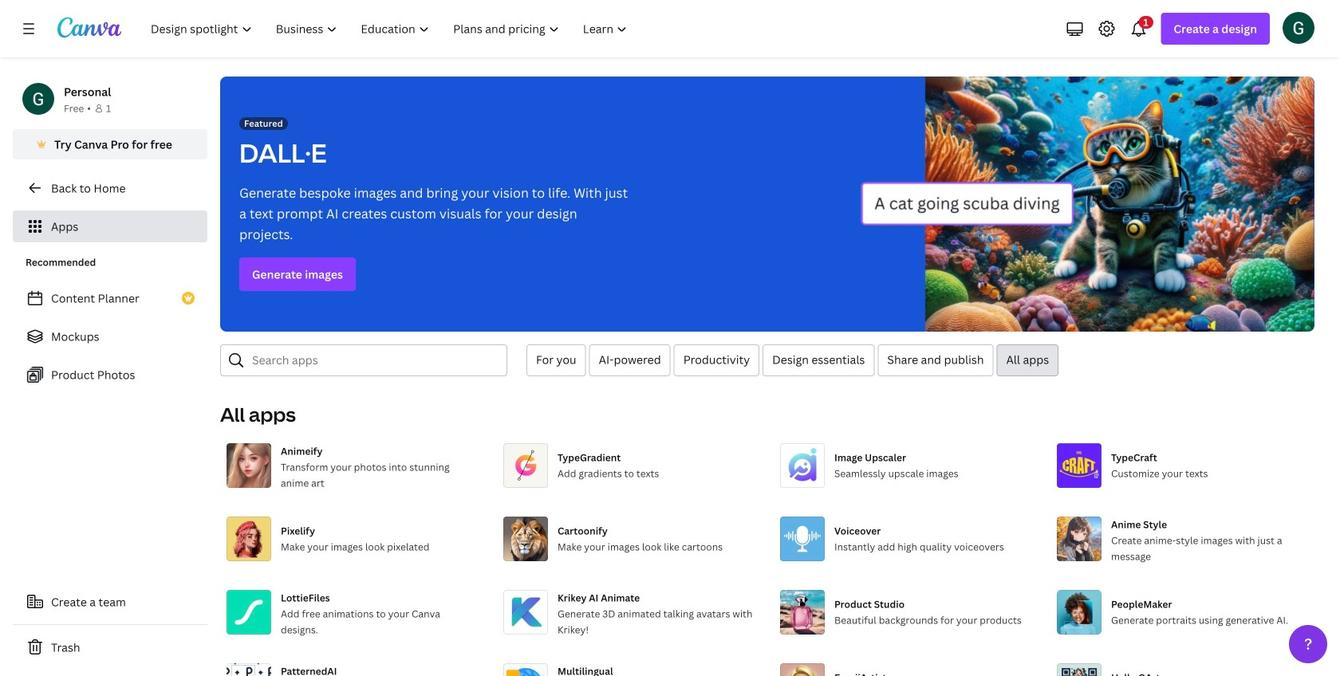 Task type: locate. For each thing, give the bounding box(es) containing it.
list
[[13, 282, 207, 391]]

Input field to search for apps search field
[[252, 345, 497, 376]]



Task type: describe. For each thing, give the bounding box(es) containing it.
top level navigation element
[[140, 13, 641, 45]]

greg robinson image
[[1283, 12, 1315, 44]]

an image with a cursor next to a text box containing the prompt "a cat going scuba diving" to generate an image. the generated image of a cat doing scuba diving is behind the text box. image
[[861, 77, 1315, 332]]



Task type: vqa. For each thing, say whether or not it's contained in the screenshot.
top ONLY
no



